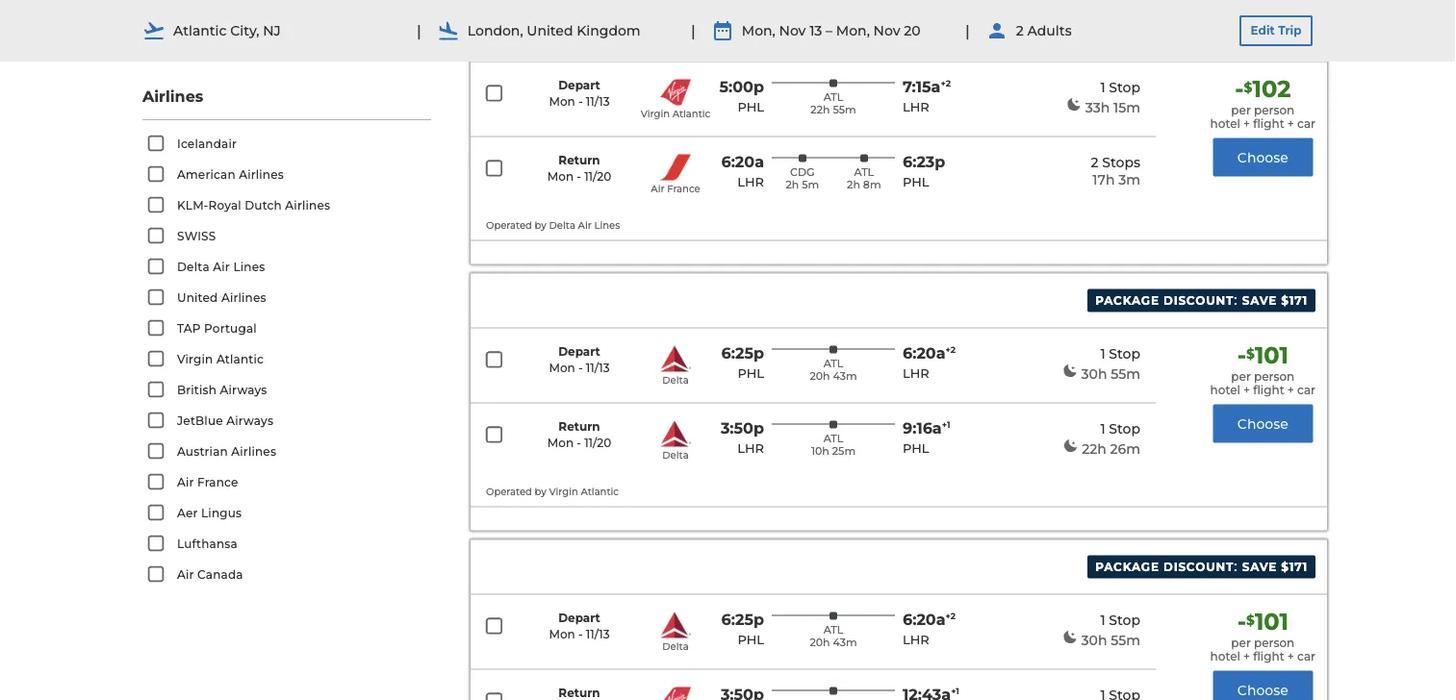 Task type: describe. For each thing, give the bounding box(es) containing it.
phl for 6:23p choose button
[[738, 100, 764, 115]]

0 vertical spatial france
[[667, 183, 700, 195]]

- $ 101 per person hotel + flight + car for 9:16a's choose button
[[1211, 342, 1316, 398]]

7:15a +2
[[903, 78, 951, 96]]

flight for 9:16a
[[1254, 384, 1285, 398]]

nj
[[263, 22, 281, 39]]

by for 101
[[535, 487, 547, 498]]

hotel for 6:23p
[[1211, 117, 1241, 131]]

phl inside 6:23p phl
[[903, 175, 929, 190]]

6:20a lhr
[[721, 153, 764, 190]]

1 horizontal spatial united
[[527, 22, 573, 39]]

33h
[[1086, 99, 1110, 116]]

atl inside atl 2h 8m
[[854, 166, 874, 179]]

aer lingus
[[177, 507, 242, 521]]

3 person from the top
[[1254, 636, 1295, 650]]

portugal
[[204, 322, 257, 336]]

cdg
[[790, 166, 815, 179]]

operated for 102
[[486, 220, 532, 232]]

operated by virgin atlantic
[[486, 487, 619, 498]]

delta air lines logo image for 1st choose button from the bottom of the page
[[660, 613, 691, 639]]

11/13 for 6:20a
[[586, 95, 610, 109]]

0 horizontal spatial lines
[[233, 260, 265, 274]]

2 for 2 stops 17h 3m
[[1091, 154, 1099, 170]]

british
[[177, 384, 217, 398]]

depart for 6:20a
[[558, 79, 600, 92]]

22h 26m
[[1082, 441, 1141, 457]]

6:20a +2 for 1st choose button from the bottom of the page
[[903, 611, 956, 630]]

0 horizontal spatial virgin atlantic
[[177, 353, 264, 367]]

austrian
[[177, 445, 228, 459]]

city,
[[230, 22, 259, 39]]

6:20a for delta air lines logo for 1st choose button from the bottom of the page
[[903, 611, 946, 630]]

klm-royal dutch airlines
[[177, 199, 330, 213]]

per for 9:16a
[[1231, 370, 1251, 384]]

save for 1st choose button from the bottom of the page
[[1242, 561, 1277, 575]]

1 horizontal spatial virgin
[[549, 487, 578, 498]]

lufthansa
[[177, 538, 238, 552]]

united airlines
[[177, 291, 266, 305]]

2 adults
[[1016, 22, 1072, 39]]

1 for 9:16a's choose button
[[1101, 346, 1106, 362]]

edit trip button
[[1240, 15, 1313, 46]]

3 depart from the top
[[558, 612, 600, 626]]

2 virgin atlantic logo image from the top
[[660, 688, 691, 701]]

airlines right dutch on the top of page
[[285, 199, 330, 213]]

13
[[810, 22, 822, 39]]

17h
[[1093, 171, 1115, 188]]

2 mon, from the left
[[836, 22, 870, 39]]

6:25p phl for 1st choose button from the bottom of the page
[[722, 611, 764, 648]]

9:16a +1
[[903, 419, 951, 438]]

30h 55m for 9:16a's choose button
[[1082, 366, 1141, 382]]

discount for 1st choose button from the bottom of the page
[[1164, 561, 1234, 575]]

person for 6:23p
[[1254, 103, 1295, 117]]

person for 9:16a
[[1254, 370, 1295, 384]]

1 horizontal spatial lines
[[594, 220, 620, 232]]

airlines for austrian airlines
[[231, 445, 276, 459]]

- inside - $ 102 per person hotel + flight + car
[[1235, 75, 1244, 103]]

20
[[904, 22, 921, 39]]

20h for 9:16a's choose button
[[810, 370, 830, 383]]

stops
[[1102, 154, 1141, 170]]

dutch
[[245, 199, 282, 213]]

phl for 1st choose button from the bottom of the page
[[738, 633, 764, 648]]

+1 inside the 9:16a +1
[[942, 420, 951, 431]]

20h for 1st choose button from the bottom of the page
[[810, 636, 830, 649]]

3 depart mon - 11/13 from the top
[[549, 612, 610, 642]]

101 for 1st choose button from the bottom of the page
[[1255, 608, 1289, 636]]

1 virgin atlantic logo image from the top
[[660, 80, 691, 105]]

atl 20h 43m for delta air lines logo for 1st choose button from the bottom of the page
[[810, 624, 857, 649]]

klm-
[[177, 199, 209, 213]]

hotel for 9:16a
[[1211, 384, 1241, 398]]

tap portugal
[[177, 322, 257, 336]]

london, united kingdom
[[468, 22, 641, 39]]

edit
[[1251, 24, 1275, 38]]

air canada
[[177, 568, 243, 582]]

tap
[[177, 322, 201, 336]]

return mon - 11/20 for 101
[[548, 420, 611, 450]]

0 vertical spatial air france
[[651, 183, 700, 195]]

3:50p
[[721, 419, 764, 438]]

airlines for united airlines
[[221, 291, 266, 305]]

3 11/13 from the top
[[586, 628, 610, 642]]

austrian airlines
[[177, 445, 276, 459]]

| for london, united kingdom
[[417, 21, 421, 40]]

2 vertical spatial +2
[[946, 612, 956, 623]]

6:23p phl
[[903, 153, 946, 190]]

26m
[[1110, 441, 1141, 457]]

operated for 101
[[486, 487, 532, 498]]

9:16a
[[903, 419, 942, 438]]

3 choose button from the top
[[1213, 671, 1313, 701]]

7:15a
[[903, 78, 941, 96]]

american airlines
[[177, 168, 284, 182]]

by for 102
[[535, 220, 547, 232]]

5:00p
[[720, 78, 764, 96]]

6:23p
[[903, 153, 946, 171]]

5m
[[802, 178, 819, 191]]

aer
[[177, 507, 198, 521]]

43m for delta air lines logo related to 9:16a's choose button
[[833, 370, 857, 383]]

: for 1st choose button from the bottom of the page
[[1234, 559, 1238, 575]]

–
[[826, 22, 833, 39]]

jetblue
[[177, 414, 223, 428]]

3 stop from the top
[[1109, 421, 1141, 437]]

atl for 9:16a's choose button
[[824, 357, 844, 370]]

save $171
[[1242, 28, 1308, 41]]

car for 6:23p
[[1298, 117, 1316, 131]]

1 vertical spatial france
[[197, 476, 238, 490]]

depart mon - 11/13 for 6:20a
[[549, 79, 610, 109]]

2 stops 17h 3m
[[1091, 154, 1141, 188]]

55m inside atl 22h 55m
[[833, 103, 856, 116]]

flight for 6:23p
[[1254, 117, 1285, 131]]

0 vertical spatial 6:20a
[[721, 153, 764, 171]]

30h for 1st choose button from the bottom of the page
[[1082, 633, 1107, 649]]

british airways
[[177, 384, 267, 398]]

atl for 6:23p choose button
[[824, 91, 844, 104]]

- $ 101 per person hotel + flight + car for 1st choose button from the bottom of the page
[[1211, 608, 1316, 664]]

car for 9:16a
[[1298, 384, 1316, 398]]

30h 55m for 1st choose button from the bottom of the page
[[1082, 633, 1141, 649]]

swiss
[[177, 230, 216, 244]]

3 choose from the top
[[1238, 682, 1289, 699]]

edit trip
[[1251, 24, 1302, 38]]

trip
[[1278, 24, 1302, 38]]

atlantic city, nj
[[173, 22, 281, 39]]

atl 22h 55m
[[811, 91, 856, 116]]

airlines up icelandair
[[142, 87, 203, 106]]

11/20 for 102
[[584, 170, 611, 184]]

8m
[[863, 178, 881, 191]]

choose button for 9:16a
[[1213, 405, 1313, 443]]

1 save from the top
[[1242, 28, 1277, 41]]

3 car from the top
[[1298, 650, 1316, 664]]

atl for 1st choose button from the bottom of the page
[[824, 624, 844, 637]]

$ for 6:23p
[[1244, 79, 1253, 95]]



Task type: vqa. For each thing, say whether or not it's contained in the screenshot.
the topmost 6:25p
yes



Task type: locate. For each thing, give the bounding box(es) containing it.
2 vertical spatial depart mon - 11/13
[[549, 612, 610, 642]]

1 1 stop from the top
[[1101, 79, 1141, 95]]

mon, right –
[[836, 22, 870, 39]]

6:25p for delta air lines logo for 1st choose button from the bottom of the page
[[722, 611, 764, 630]]

3:50p lhr
[[721, 419, 764, 457]]

2 hotel from the top
[[1211, 384, 1241, 398]]

airlines up dutch on the top of page
[[239, 168, 284, 182]]

6:20a for delta air lines logo related to 9:16a's choose button
[[903, 344, 946, 363]]

2 horizontal spatial |
[[965, 21, 970, 40]]

1 6:25p from the top
[[722, 344, 764, 363]]

| right 20
[[965, 21, 970, 40]]

package for 9:16a's choose button
[[1096, 294, 1160, 308]]

2 1 stop from the top
[[1101, 346, 1141, 362]]

6:20a +2 for 9:16a's choose button
[[903, 344, 956, 363]]

mon, nov 13 – mon, nov 20
[[742, 22, 921, 39]]

2 inside 2 stops 17h 3m
[[1091, 154, 1099, 170]]

3 | from the left
[[965, 21, 970, 40]]

1 horizontal spatial air france
[[651, 183, 700, 195]]

per for 6:23p
[[1231, 103, 1251, 117]]

0 vertical spatial return mon - 11/20
[[548, 154, 611, 184]]

depart mon - 11/13
[[549, 79, 610, 109], [549, 345, 610, 375], [549, 612, 610, 642]]

0 horizontal spatial 22h
[[811, 103, 830, 116]]

2 20h from the top
[[810, 636, 830, 649]]

2 vertical spatial flight
[[1254, 650, 1285, 664]]

0 vertical spatial 101
[[1255, 342, 1289, 370]]

united right london,
[[527, 22, 573, 39]]

american
[[177, 168, 236, 182]]

0 horizontal spatial 2
[[1016, 22, 1024, 39]]

2 nov from the left
[[874, 22, 900, 39]]

55m
[[833, 103, 856, 116], [1111, 366, 1141, 382], [1111, 633, 1141, 649]]

1 depart from the top
[[558, 79, 600, 92]]

2 flight from the top
[[1254, 384, 1285, 398]]

stop
[[1109, 79, 1141, 95], [1109, 346, 1141, 362], [1109, 421, 1141, 437], [1109, 612, 1141, 629]]

43m
[[833, 370, 857, 383], [833, 636, 857, 649]]

1 vertical spatial package discount : save $171
[[1096, 559, 1308, 575]]

2 2h from the left
[[847, 178, 860, 191]]

icelandair
[[177, 137, 237, 151]]

1 choose button from the top
[[1213, 138, 1313, 177]]

1 1 from the top
[[1101, 79, 1106, 95]]

package discount : save $171
[[1096, 292, 1308, 309], [1096, 559, 1308, 575]]

1 hotel from the top
[[1211, 117, 1241, 131]]

2 depart from the top
[[558, 345, 600, 359]]

air france up aer lingus
[[177, 476, 238, 490]]

$171 for 1st choose button from the bottom of the page
[[1281, 561, 1308, 575]]

1 horizontal spatial 22h
[[1082, 441, 1107, 457]]

25m
[[832, 445, 856, 458]]

1 atl 20h 43m from the top
[[810, 357, 857, 383]]

atl 20h 43m
[[810, 357, 857, 383], [810, 624, 857, 649]]

0 vertical spatial atl 20h 43m
[[810, 357, 857, 383]]

atl inside atl 22h 55m
[[824, 91, 844, 104]]

: for 9:16a's choose button
[[1234, 292, 1238, 309]]

1 vertical spatial package
[[1096, 561, 1160, 575]]

$171
[[1281, 28, 1308, 41], [1281, 294, 1308, 308], [1281, 561, 1308, 575]]

virgin atlantic up the british airways
[[177, 353, 264, 367]]

1 package from the top
[[1096, 294, 1160, 308]]

airlines for american airlines
[[239, 168, 284, 182]]

0 vertical spatial :
[[1234, 292, 1238, 309]]

1 vertical spatial return
[[559, 420, 600, 434]]

2 6:20a +2 from the top
[[903, 611, 956, 630]]

4 stop from the top
[[1109, 612, 1141, 629]]

0 vertical spatial delta air lines logo image
[[660, 346, 691, 372]]

2h inside atl 2h 8m
[[847, 178, 860, 191]]

cdg 2h 5m
[[786, 166, 819, 191]]

1 20h from the top
[[810, 370, 830, 383]]

1 person from the top
[[1254, 103, 1295, 117]]

car inside - $ 102 per person hotel + flight + car
[[1298, 117, 1316, 131]]

airways up jetblue airways
[[220, 384, 267, 398]]

2h left '8m'
[[847, 178, 860, 191]]

2 stop from the top
[[1109, 346, 1141, 362]]

return mon - 11/20 for 102
[[548, 154, 611, 184]]

1 vertical spatial hotel
[[1211, 384, 1241, 398]]

30h for 9:16a's choose button
[[1082, 366, 1107, 382]]

1 vertical spatial by
[[535, 487, 547, 498]]

2 choose button from the top
[[1213, 405, 1313, 443]]

2 for 2 adults
[[1016, 22, 1024, 39]]

lhr inside 6:20a lhr
[[738, 175, 764, 190]]

1 2h from the left
[[786, 178, 799, 191]]

1 vertical spatial 11/20
[[584, 436, 611, 450]]

4 1 stop from the top
[[1101, 612, 1141, 629]]

1 vertical spatial choose
[[1238, 416, 1289, 432]]

2h
[[786, 178, 799, 191], [847, 178, 860, 191]]

2 6:25p from the top
[[722, 611, 764, 630]]

choose button for 6:23p
[[1213, 138, 1313, 177]]

save for 9:16a's choose button
[[1242, 294, 1277, 308]]

1 vertical spatial virgin atlantic logo image
[[660, 688, 691, 701]]

1 vertical spatial 6:25p phl
[[722, 611, 764, 648]]

1 vertical spatial $171
[[1281, 294, 1308, 308]]

return mon - 11/20 up operated by delta air lines
[[548, 154, 611, 184]]

choose for 9:16a
[[1238, 416, 1289, 432]]

2 per from the top
[[1231, 370, 1251, 384]]

return mon - 11/20 up operated by virgin atlantic
[[548, 420, 611, 450]]

united
[[527, 22, 573, 39], [177, 291, 218, 305]]

airways
[[220, 384, 267, 398], [226, 414, 273, 428]]

2 choose from the top
[[1238, 416, 1289, 432]]

11/20 for 101
[[584, 436, 611, 450]]

1 vertical spatial depart
[[558, 345, 600, 359]]

2
[[1016, 22, 1024, 39], [1091, 154, 1099, 170]]

london,
[[468, 22, 523, 39]]

3m
[[1119, 171, 1141, 188]]

stop for 9:16a's choose button
[[1109, 346, 1141, 362]]

| left london,
[[417, 21, 421, 40]]

person inside - $ 102 per person hotel + flight + car
[[1254, 103, 1295, 117]]

2 depart mon - 11/13 from the top
[[549, 345, 610, 375]]

$ for 9:16a
[[1247, 346, 1255, 362]]

atl 2h 8m
[[847, 166, 881, 191]]

1 vertical spatial 101
[[1255, 608, 1289, 636]]

2 6:25p phl from the top
[[722, 611, 764, 648]]

0 vertical spatial package discount : save $171
[[1096, 292, 1308, 309]]

1 return mon - 11/20 from the top
[[548, 154, 611, 184]]

0 vertical spatial united
[[527, 22, 573, 39]]

1 vertical spatial virgin atlantic
[[177, 353, 264, 367]]

lines
[[594, 220, 620, 232], [233, 260, 265, 274]]

6:25p for delta air lines logo related to 9:16a's choose button
[[722, 344, 764, 363]]

1 vertical spatial :
[[1234, 559, 1238, 575]]

airlines
[[142, 87, 203, 106], [239, 168, 284, 182], [285, 199, 330, 213], [221, 291, 266, 305], [231, 445, 276, 459]]

nov left 13
[[779, 22, 806, 39]]

30h
[[1082, 366, 1107, 382], [1082, 633, 1107, 649]]

depart
[[558, 79, 600, 92], [558, 345, 600, 359], [558, 612, 600, 626]]

1 | from the left
[[417, 21, 421, 40]]

return mon - 11/20
[[548, 154, 611, 184], [548, 420, 611, 450]]

30h 55m
[[1082, 366, 1141, 382], [1082, 633, 1141, 649]]

:
[[1234, 292, 1238, 309], [1234, 559, 1238, 575]]

1 vertical spatial 30h 55m
[[1082, 633, 1141, 649]]

0 vertical spatial discount
[[1164, 294, 1234, 308]]

phl inside 5:00p phl
[[738, 100, 764, 115]]

1 return from the top
[[559, 154, 600, 168]]

phl
[[738, 100, 764, 115], [903, 175, 929, 190], [738, 366, 764, 382], [903, 441, 929, 457], [738, 633, 764, 648]]

atl 10h 25m
[[811, 432, 856, 458]]

2 package from the top
[[1096, 561, 1160, 575]]

0 vertical spatial person
[[1254, 103, 1295, 117]]

0 horizontal spatial air france
[[177, 476, 238, 490]]

3 flight from the top
[[1254, 650, 1285, 664]]

nov
[[779, 22, 806, 39], [874, 22, 900, 39]]

2 save from the top
[[1242, 294, 1277, 308]]

1 vertical spatial airways
[[226, 414, 273, 428]]

2 $171 from the top
[[1281, 294, 1308, 308]]

person
[[1254, 103, 1295, 117], [1254, 370, 1295, 384], [1254, 636, 1295, 650]]

1 stop for 9:16a's choose button
[[1101, 346, 1141, 362]]

atl
[[824, 91, 844, 104], [854, 166, 874, 179], [824, 357, 844, 370], [824, 432, 844, 445], [824, 624, 844, 637]]

0 vertical spatial car
[[1298, 117, 1316, 131]]

1 flight from the top
[[1254, 117, 1285, 131]]

0 horizontal spatial 2h
[[786, 178, 799, 191]]

0 vertical spatial - $ 101 per person hotel + flight + car
[[1211, 342, 1316, 398]]

0 horizontal spatial +1
[[942, 420, 951, 431]]

delta air lines logo image for 9:16a's choose button
[[660, 346, 691, 372]]

stop for 1st choose button from the bottom of the page
[[1109, 612, 1141, 629]]

lingus
[[201, 507, 242, 521]]

0 vertical spatial 43m
[[833, 370, 857, 383]]

1 6:20a +2 from the top
[[903, 344, 956, 363]]

2h for atl
[[847, 178, 860, 191]]

2 vertical spatial hotel
[[1211, 650, 1241, 664]]

1 stop from the top
[[1109, 79, 1141, 95]]

10h
[[811, 445, 830, 458]]

2 vertical spatial 6:20a
[[903, 611, 946, 630]]

atl 20h 43m for delta air lines logo related to 9:16a's choose button
[[810, 357, 857, 383]]

2 - $ 101 per person hotel + flight + car from the top
[[1211, 608, 1316, 664]]

1 : from the top
[[1234, 292, 1238, 309]]

air france logo image
[[660, 155, 691, 181]]

0 horizontal spatial nov
[[779, 22, 806, 39]]

55m for 1st choose button from the bottom of the page
[[1111, 633, 1141, 649]]

22h
[[811, 103, 830, 116], [1082, 441, 1107, 457]]

1 vertical spatial discount
[[1164, 561, 1234, 575]]

2 | from the left
[[691, 21, 696, 40]]

2 person from the top
[[1254, 370, 1295, 384]]

22h inside atl 22h 55m
[[811, 103, 830, 116]]

royal
[[209, 199, 241, 213]]

2 vertical spatial virgin
[[549, 487, 578, 498]]

0 vertical spatial per
[[1231, 103, 1251, 117]]

2h left 5m
[[786, 178, 799, 191]]

2 operated from the top
[[486, 487, 532, 498]]

1 vertical spatial united
[[177, 291, 218, 305]]

-
[[1235, 75, 1244, 103], [578, 95, 583, 109], [577, 170, 581, 184], [1238, 342, 1247, 370], [578, 361, 583, 375], [577, 436, 581, 450], [1238, 608, 1247, 636], [578, 628, 583, 642]]

2 delta air lines logo image from the top
[[660, 421, 691, 447]]

5:00p phl
[[720, 78, 764, 115]]

1 vertical spatial delta air lines logo image
[[660, 421, 691, 447]]

0 vertical spatial 20h
[[810, 370, 830, 383]]

france up lingus
[[197, 476, 238, 490]]

0 vertical spatial 6:20a +2
[[903, 344, 956, 363]]

1
[[1101, 79, 1106, 95], [1101, 346, 1106, 362], [1101, 421, 1106, 437], [1101, 612, 1106, 629]]

depart for 3:50p
[[558, 345, 600, 359]]

0 vertical spatial 55m
[[833, 103, 856, 116]]

united up tap
[[177, 291, 218, 305]]

per
[[1231, 103, 1251, 117], [1231, 370, 1251, 384], [1231, 636, 1251, 650]]

3 hotel from the top
[[1211, 650, 1241, 664]]

11/13
[[586, 95, 610, 109], [586, 361, 610, 375], [586, 628, 610, 642]]

1 horizontal spatial virgin atlantic
[[641, 108, 711, 120]]

mon
[[549, 95, 575, 109], [548, 170, 574, 184], [549, 361, 575, 375], [548, 436, 574, 450], [549, 628, 575, 642]]

0 vertical spatial 11/13
[[586, 95, 610, 109]]

choose button
[[1213, 138, 1313, 177], [1213, 405, 1313, 443], [1213, 671, 1313, 701]]

2 left adults
[[1016, 22, 1024, 39]]

0 horizontal spatial virgin
[[177, 353, 213, 367]]

2 car from the top
[[1298, 384, 1316, 398]]

2 vertical spatial choose
[[1238, 682, 1289, 699]]

depart mon - 11/13 for 3:50p
[[549, 345, 610, 375]]

1 per from the top
[[1231, 103, 1251, 117]]

1 for 6:23p choose button
[[1101, 79, 1106, 95]]

delta air lines logo image
[[660, 346, 691, 372], [660, 421, 691, 447], [660, 613, 691, 639]]

$ inside - $ 102 per person hotel + flight + car
[[1244, 79, 1253, 95]]

+1
[[942, 420, 951, 431], [951, 687, 960, 698]]

1 depart mon - 11/13 from the top
[[549, 79, 610, 109]]

2 43m from the top
[[833, 636, 857, 649]]

2 vertical spatial person
[[1254, 636, 1295, 650]]

choose for 6:23p
[[1238, 149, 1289, 165]]

flight inside - $ 102 per person hotel + flight + car
[[1254, 117, 1285, 131]]

+
[[1244, 117, 1250, 131], [1288, 117, 1295, 131], [1244, 384, 1250, 398], [1288, 384, 1295, 398], [1244, 650, 1250, 664], [1288, 650, 1295, 664]]

1 stop for 1st choose button from the bottom of the page
[[1101, 612, 1141, 629]]

2 up 17h
[[1091, 154, 1099, 170]]

virgin atlantic logo image
[[660, 80, 691, 105], [660, 688, 691, 701]]

2 discount from the top
[[1164, 561, 1234, 575]]

2 vertical spatial car
[[1298, 650, 1316, 664]]

2h for cdg
[[786, 178, 799, 191]]

0 horizontal spatial |
[[417, 21, 421, 40]]

1 - $ 101 per person hotel + flight + car from the top
[[1211, 342, 1316, 398]]

33h 15m
[[1086, 99, 1141, 116]]

airways up austrian airlines
[[226, 414, 273, 428]]

22h up cdg
[[811, 103, 830, 116]]

hotel
[[1211, 117, 1241, 131], [1211, 384, 1241, 398], [1211, 650, 1241, 664]]

1 vertical spatial 43m
[[833, 636, 857, 649]]

2 vertical spatial choose button
[[1213, 671, 1313, 701]]

0 vertical spatial operated
[[486, 220, 532, 232]]

canada
[[197, 568, 243, 582]]

2 return mon - 11/20 from the top
[[548, 420, 611, 450]]

+2 for 6:23p
[[941, 79, 951, 89]]

1 for 1st choose button from the bottom of the page
[[1101, 612, 1106, 629]]

0 horizontal spatial france
[[197, 476, 238, 490]]

| for mon, nov 13 – mon, nov 20
[[691, 21, 696, 40]]

1 discount from the top
[[1164, 294, 1234, 308]]

1 package discount : save $171 from the top
[[1096, 292, 1308, 309]]

0 horizontal spatial united
[[177, 291, 218, 305]]

2 horizontal spatial virgin
[[641, 108, 670, 120]]

0 vertical spatial virgin
[[641, 108, 670, 120]]

2h inside cdg 2h 5m
[[786, 178, 799, 191]]

1 vertical spatial virgin
[[177, 353, 213, 367]]

1 $171 from the top
[[1281, 28, 1308, 41]]

2 30h 55m from the top
[[1082, 633, 1141, 649]]

0 vertical spatial lines
[[594, 220, 620, 232]]

return up operated by delta air lines
[[559, 154, 600, 168]]

0 vertical spatial 2
[[1016, 22, 1024, 39]]

2 11/20 from the top
[[584, 436, 611, 450]]

hotel inside - $ 102 per person hotel + flight + car
[[1211, 117, 1241, 131]]

virgin
[[641, 108, 670, 120], [177, 353, 213, 367], [549, 487, 578, 498]]

1 11/13 from the top
[[586, 95, 610, 109]]

2 package discount : save $171 from the top
[[1096, 559, 1308, 575]]

1 vertical spatial air france
[[177, 476, 238, 490]]

55m for 9:16a's choose button
[[1111, 366, 1141, 382]]

6:25p phl
[[722, 344, 764, 382], [722, 611, 764, 648]]

2 return from the top
[[559, 420, 600, 434]]

15m
[[1114, 99, 1141, 116]]

adults
[[1028, 22, 1072, 39]]

airways for jetblue airways
[[226, 414, 273, 428]]

0 vertical spatial +2
[[941, 79, 951, 89]]

3 $171 from the top
[[1281, 561, 1308, 575]]

2 1 from the top
[[1101, 346, 1106, 362]]

mon, left 13
[[742, 22, 776, 39]]

1 vertical spatial 22h
[[1082, 441, 1107, 457]]

1 vertical spatial 55m
[[1111, 366, 1141, 382]]

2 : from the top
[[1234, 559, 1238, 575]]

virgin atlantic up air france logo at the left top
[[641, 108, 711, 120]]

atl inside atl 10h 25m
[[824, 432, 844, 445]]

1 vertical spatial +1
[[951, 687, 960, 698]]

discount for 9:16a's choose button
[[1164, 294, 1234, 308]]

0 vertical spatial 11/20
[[584, 170, 611, 184]]

1 car from the top
[[1298, 117, 1316, 131]]

1 11/20 from the top
[[584, 170, 611, 184]]

per inside - $ 102 per person hotel + flight + car
[[1231, 103, 1251, 117]]

airways for british airways
[[220, 384, 267, 398]]

france down air france logo at the left top
[[667, 183, 700, 195]]

nov left 20
[[874, 22, 900, 39]]

1 operated from the top
[[486, 220, 532, 232]]

101
[[1255, 342, 1289, 370], [1255, 608, 1289, 636]]

operated by delta air lines
[[486, 220, 620, 232]]

2 vertical spatial per
[[1231, 636, 1251, 650]]

0 vertical spatial depart mon - 11/13
[[549, 79, 610, 109]]

3 delta air lines logo image from the top
[[660, 613, 691, 639]]

0 vertical spatial +1
[[942, 420, 951, 431]]

2 30h from the top
[[1082, 633, 1107, 649]]

0 vertical spatial airways
[[220, 384, 267, 398]]

11/20 up operated by delta air lines
[[584, 170, 611, 184]]

1 horizontal spatial 2h
[[847, 178, 860, 191]]

stop for 6:23p choose button
[[1109, 79, 1141, 95]]

delta air lines
[[177, 260, 265, 274]]

jetblue airways
[[177, 414, 273, 428]]

1 30h 55m from the top
[[1082, 366, 1141, 382]]

1 horizontal spatial +1
[[951, 687, 960, 698]]

lhr inside 3:50p lhr
[[738, 441, 764, 457]]

kingdom
[[577, 22, 641, 39]]

2 vertical spatial 11/13
[[586, 628, 610, 642]]

2 atl 20h 43m from the top
[[810, 624, 857, 649]]

1 vertical spatial save
[[1242, 294, 1277, 308]]

6:20a +2
[[903, 344, 956, 363], [903, 611, 956, 630]]

1 by from the top
[[535, 220, 547, 232]]

airlines down jetblue airways
[[231, 445, 276, 459]]

2 vertical spatial $
[[1247, 612, 1255, 629]]

1 choose from the top
[[1238, 149, 1289, 165]]

20h
[[810, 370, 830, 383], [810, 636, 830, 649]]

| for 2 adults
[[965, 21, 970, 40]]

101 for 9:16a's choose button
[[1255, 342, 1289, 370]]

3 per from the top
[[1231, 636, 1251, 650]]

2 101 from the top
[[1255, 608, 1289, 636]]

1 horizontal spatial |
[[691, 21, 696, 40]]

1 vertical spatial 20h
[[810, 636, 830, 649]]

return
[[559, 154, 600, 168], [559, 420, 600, 434]]

air france down air france logo at the left top
[[651, 183, 700, 195]]

0 vertical spatial by
[[535, 220, 547, 232]]

22h left 26m
[[1082, 441, 1107, 457]]

phl for 9:16a's choose button
[[738, 366, 764, 382]]

11/13 for 3:50p
[[586, 361, 610, 375]]

1 30h from the top
[[1082, 366, 1107, 382]]

0 vertical spatial hotel
[[1211, 117, 1241, 131]]

1 vertical spatial - $ 101 per person hotel + flight + car
[[1211, 608, 1316, 664]]

43m for delta air lines logo for 1st choose button from the bottom of the page
[[833, 636, 857, 649]]

package for 1st choose button from the bottom of the page
[[1096, 561, 1160, 575]]

3 1 stop from the top
[[1101, 421, 1141, 437]]

1 delta air lines logo image from the top
[[660, 346, 691, 372]]

3 save from the top
[[1242, 561, 1277, 575]]

0 vertical spatial depart
[[558, 79, 600, 92]]

1 nov from the left
[[779, 22, 806, 39]]

2 vertical spatial save
[[1242, 561, 1277, 575]]

3 1 from the top
[[1101, 421, 1106, 437]]

0 vertical spatial 30h
[[1082, 366, 1107, 382]]

102
[[1253, 75, 1291, 103]]

- $ 102 per person hotel + flight + car
[[1211, 75, 1316, 131]]

6:20a
[[721, 153, 764, 171], [903, 344, 946, 363], [903, 611, 946, 630]]

save
[[1242, 28, 1277, 41], [1242, 294, 1277, 308], [1242, 561, 1277, 575]]

1 horizontal spatial 2
[[1091, 154, 1099, 170]]

1 43m from the top
[[833, 370, 857, 383]]

6:25p phl for 9:16a's choose button
[[722, 344, 764, 382]]

1 vertical spatial person
[[1254, 370, 1295, 384]]

0 vertical spatial $
[[1244, 79, 1253, 95]]

2 by from the top
[[535, 487, 547, 498]]

1 stop for 6:23p choose button
[[1101, 79, 1141, 95]]

11/20 up operated by virgin atlantic
[[584, 436, 611, 450]]

1 6:25p phl from the top
[[722, 344, 764, 382]]

0 vertical spatial package
[[1096, 294, 1160, 308]]

return for 102
[[559, 154, 600, 168]]

france
[[667, 183, 700, 195], [197, 476, 238, 490]]

| right kingdom
[[691, 21, 696, 40]]

atlantic
[[173, 22, 227, 39], [673, 108, 711, 120], [217, 353, 264, 367], [581, 487, 619, 498]]

+2 for 9:16a
[[946, 345, 956, 356]]

1 vertical spatial +2
[[946, 345, 956, 356]]

2 vertical spatial 55m
[[1111, 633, 1141, 649]]

- $ 101 per person hotel + flight + car
[[1211, 342, 1316, 398], [1211, 608, 1316, 664]]

by
[[535, 220, 547, 232], [535, 487, 547, 498]]

lhr
[[903, 100, 930, 115], [738, 175, 764, 190], [903, 366, 930, 382], [738, 441, 764, 457], [903, 633, 930, 648]]

$171 for 9:16a's choose button
[[1281, 294, 1308, 308]]

+2 inside 7:15a +2
[[941, 79, 951, 89]]

airlines up portugal
[[221, 291, 266, 305]]

1 mon, from the left
[[742, 22, 776, 39]]

return for 101
[[559, 420, 600, 434]]

2 11/13 from the top
[[586, 361, 610, 375]]

return up operated by virgin atlantic
[[559, 420, 600, 434]]

1 101 from the top
[[1255, 342, 1289, 370]]

4 1 from the top
[[1101, 612, 1106, 629]]



